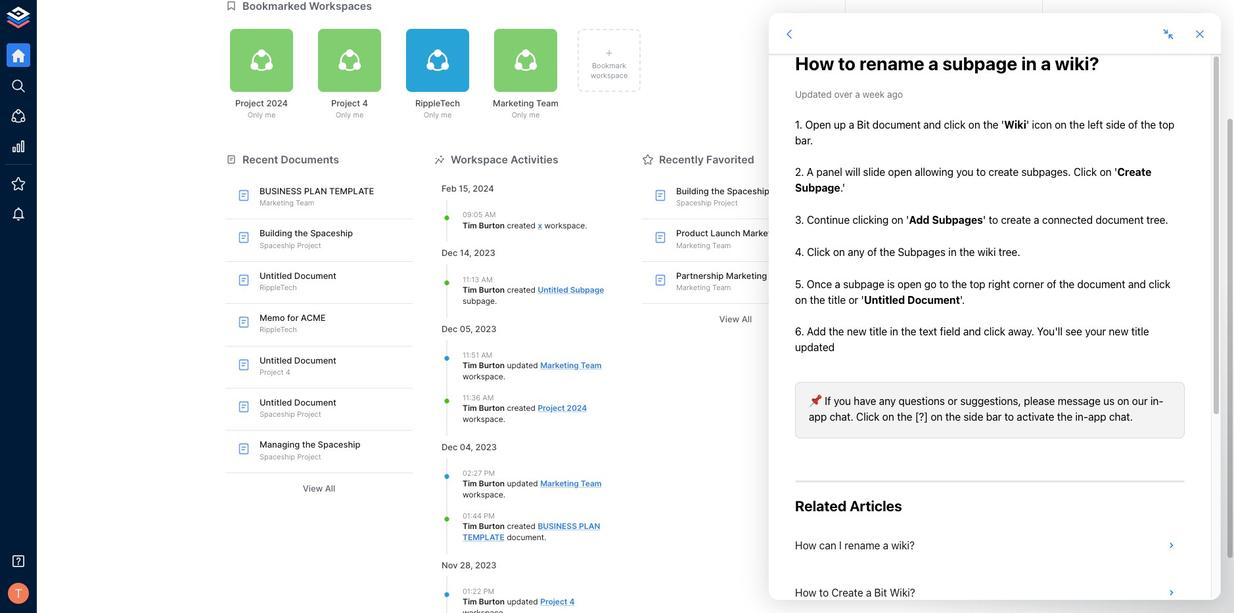 Task type: vqa. For each thing, say whether or not it's contained in the screenshot.


Task type: describe. For each thing, give the bounding box(es) containing it.
01:22 pm tim burton updated project 4
[[463, 588, 575, 608]]

untitled inside 11:13 am tim burton created untitled subpage subpage .
[[538, 285, 568, 295]]

spaceship project
[[676, 199, 738, 208]]

4 inside project 4 only me
[[362, 98, 368, 108]]

2023 for dec 05, 2023
[[475, 324, 497, 334]]

business for business plan template marketing team
[[260, 186, 302, 196]]

managing the spaceship spaceship project
[[260, 440, 360, 462]]

plan inside product launch marketing plan marketing team
[[786, 228, 804, 239]]

am for project
[[483, 393, 494, 403]]

4 help image from the top
[[845, 371, 1043, 424]]

recent documents
[[243, 153, 339, 166]]

the for building the spaceship
[[711, 186, 725, 196]]

marketing inside 11:51 am tim burton updated marketing team workspace .
[[540, 361, 579, 371]]

11:36 am tim burton created project 2024 workspace .
[[463, 393, 587, 424]]

burton for 11:51 am tim burton updated marketing team workspace .
[[479, 361, 505, 371]]

0 horizontal spatial view all button
[[225, 479, 413, 499]]

spaceship down 'managing'
[[260, 453, 295, 462]]

x
[[538, 221, 542, 230]]

11:36
[[463, 393, 481, 403]]

14,
[[460, 248, 472, 259]]

05,
[[460, 324, 473, 334]]

business plan template link
[[463, 522, 600, 543]]

launch
[[711, 228, 741, 239]]

4 inside 01:22 pm tim burton updated project 4
[[569, 598, 575, 608]]

updated inside 01:22 pm tim burton updated project 4
[[507, 598, 538, 608]]

0 horizontal spatial all
[[325, 484, 335, 494]]

rippletech inside the memo for acme rippletech
[[260, 326, 297, 335]]

1 horizontal spatial documents
[[862, 64, 904, 74]]

marketing down product launch marketing plan marketing team
[[726, 271, 767, 281]]

2023 for dec 04, 2023
[[475, 442, 497, 453]]

acme
[[301, 313, 326, 324]]

burton for 11:36 am tim burton created project 2024 workspace .
[[479, 404, 505, 413]]

only for marketing team
[[512, 111, 527, 120]]

marketing down product
[[676, 241, 710, 250]]

memo
[[260, 313, 285, 324]]

04,
[[460, 442, 473, 453]]

dec for dec 04, 2023
[[442, 442, 458, 453]]

11
[[1003, 64, 1011, 74]]

1 vertical spatial view
[[303, 484, 323, 494]]

tim burton created
[[463, 522, 538, 532]]

workspace inside bookmark workspace button
[[591, 71, 628, 80]]

the for managing the spaceship spaceship project
[[302, 440, 316, 451]]

11:51 am tim burton updated marketing team workspace .
[[463, 351, 602, 382]]

02:27 pm tim burton updated marketing team workspace .
[[463, 469, 602, 500]]

. for 11:13 am tim burton created untitled subpage subpage .
[[495, 296, 497, 306]]

subpage
[[463, 296, 495, 306]]

09:05 am tim burton created x workspace .
[[463, 210, 587, 230]]

building the spaceship spaceship project
[[260, 228, 353, 250]]

tim for 11:13 am tim burton created untitled subpage subpage .
[[463, 285, 477, 295]]

2024 inside project 2024 only me
[[266, 98, 288, 108]]

project 2024 only me
[[235, 98, 288, 120]]

updated for workspace
[[507, 361, 538, 371]]

only for project 4
[[336, 111, 351, 120]]

template for business plan template marketing team
[[329, 186, 374, 196]]

workspace
[[451, 153, 508, 166]]

spaceship inside untitled document spaceship project
[[260, 410, 295, 419]]

3 help image from the top
[[845, 305, 1043, 357]]

2 help image from the top
[[845, 239, 1043, 291]]

02:27
[[463, 469, 482, 478]]

tim for 11:36 am tim burton created project 2024 workspace .
[[463, 404, 477, 413]]

15,
[[459, 183, 470, 194]]

. for 11:36 am tim burton created project 2024 workspace .
[[503, 415, 505, 424]]

favorited
[[706, 153, 754, 166]]

for
[[287, 313, 299, 324]]

only inside rippletech only me
[[424, 111, 439, 120]]

view all for the leftmost view all button
[[303, 484, 335, 494]]

rippletech inside untitled document rippletech
[[260, 283, 297, 292]]

building for building the spaceship
[[676, 186, 709, 196]]

project inside untitled document spaceship project
[[297, 410, 321, 419]]

dec 05, 2023
[[442, 324, 497, 334]]

2023 for nov 28, 2023
[[475, 561, 497, 571]]

1 vertical spatial documents
[[281, 153, 339, 166]]

updated for document
[[507, 479, 538, 489]]

team inside marketing team only me
[[536, 98, 559, 108]]

x link
[[538, 221, 542, 230]]

burton for 09:05 am tim burton created x workspace .
[[479, 221, 505, 230]]

burton for 01:22 pm tim burton updated project 4
[[479, 598, 505, 608]]

am for untitled
[[481, 275, 493, 284]]

project inside project 4 only me
[[331, 98, 360, 108]]

. for 02:27 pm tim burton updated marketing team workspace .
[[503, 490, 505, 500]]

untitled for untitled document project 4
[[260, 355, 292, 366]]

11:13 am tim burton created untitled subpage subpage .
[[463, 275, 604, 306]]

me for marketing team
[[529, 111, 540, 120]]

used
[[906, 64, 926, 74]]

team inside product launch marketing plan marketing team
[[712, 241, 731, 250]]

team inside business plan template marketing team
[[296, 199, 314, 208]]

11:51
[[463, 351, 479, 360]]

4 created from the top
[[507, 522, 536, 532]]

partnership
[[676, 271, 724, 281]]

spaceship up product
[[676, 199, 712, 208]]

feb
[[442, 183, 457, 194]]

workspace for 11:36 am tim burton created project 2024 workspace .
[[463, 415, 503, 424]]

me for project 4
[[353, 111, 364, 120]]

activities
[[511, 153, 559, 166]]

1 vertical spatial plan
[[769, 271, 787, 281]]

spaceship down "favorited"
[[727, 186, 770, 196]]

marketing team link for business plan template
[[540, 479, 602, 489]]

workspace inside the 09:05 am tim burton created x workspace .
[[545, 221, 585, 230]]

spaceship up untitled document rippletech
[[260, 241, 295, 250]]

created for untitled
[[507, 285, 536, 295]]

/
[[1013, 64, 1016, 74]]

burton for 02:27 pm tim burton updated marketing team workspace .
[[479, 479, 505, 489]]

view all for top view all button
[[719, 314, 752, 325]]

recently favorited
[[659, 153, 754, 166]]



Task type: locate. For each thing, give the bounding box(es) containing it.
workspace activities
[[451, 153, 559, 166]]

tim for 01:22 pm tim burton updated project 4
[[463, 598, 477, 608]]

burton down 01:44 pm
[[479, 522, 505, 532]]

view
[[719, 314, 740, 325], [303, 484, 323, 494]]

0 horizontal spatial 4
[[286, 368, 290, 377]]

0 horizontal spatial business
[[260, 186, 302, 196]]

0 horizontal spatial documents
[[281, 153, 339, 166]]

7 burton from the top
[[479, 598, 505, 608]]

2024 right the '15,'
[[473, 183, 494, 194]]

2 updated from the top
[[507, 479, 538, 489]]

template for business plan template
[[463, 533, 505, 543]]

11 / 10
[[1003, 64, 1027, 74]]

0 vertical spatial rippletech
[[415, 98, 460, 108]]

project 2024 link
[[538, 404, 587, 413]]

documents used
[[862, 64, 926, 74]]

2023 right the 04,
[[475, 442, 497, 453]]

me inside marketing team only me
[[529, 111, 540, 120]]

1 only from the left
[[248, 111, 263, 120]]

the for building the spaceship spaceship project
[[295, 228, 308, 239]]

project 4 only me
[[331, 98, 368, 120]]

marketing down recent documents
[[260, 199, 294, 208]]

marketing team link up project 2024 link
[[540, 361, 602, 371]]

2 marketing team link from the top
[[540, 479, 602, 489]]

.
[[585, 221, 587, 230], [495, 296, 497, 306], [503, 372, 505, 382], [503, 415, 505, 424], [503, 490, 505, 500], [544, 533, 547, 543]]

untitled left subpage
[[538, 285, 568, 295]]

document .
[[505, 533, 547, 543]]

marketing team link up business plan template link
[[540, 479, 602, 489]]

pm up tim burton created
[[484, 512, 495, 521]]

business plan template
[[463, 522, 600, 543]]

1 vertical spatial the
[[295, 228, 308, 239]]

building inside the building the spaceship spaceship project
[[260, 228, 292, 239]]

project inside the managing the spaceship spaceship project
[[297, 453, 321, 462]]

0 vertical spatial all
[[742, 314, 752, 325]]

untitled
[[260, 271, 292, 281], [538, 285, 568, 295], [260, 355, 292, 366], [260, 398, 292, 408]]

document down "untitled document project 4"
[[294, 398, 336, 408]]

team
[[536, 98, 559, 108], [296, 199, 314, 208], [712, 241, 731, 250], [712, 283, 731, 292], [581, 361, 602, 371], [581, 479, 602, 489]]

untitled inside untitled document spaceship project
[[260, 398, 292, 408]]

untitled inside untitled document rippletech
[[260, 271, 292, 281]]

nov 28, 2023
[[442, 561, 497, 571]]

untitled inside "untitled document project 4"
[[260, 355, 292, 366]]

document for untitled document project 4
[[294, 355, 336, 366]]

7 tim from the top
[[463, 598, 477, 608]]

the right 'managing'
[[302, 440, 316, 451]]

created inside 11:13 am tim burton created untitled subpage subpage .
[[507, 285, 536, 295]]

recently
[[659, 153, 704, 166]]

tim down 09:05
[[463, 221, 477, 230]]

1 horizontal spatial business
[[538, 522, 577, 532]]

project 4 link
[[540, 598, 575, 608]]

updated inside 11:51 am tim burton updated marketing team workspace .
[[507, 361, 538, 371]]

tim for 11:51 am tim burton updated marketing team workspace .
[[463, 361, 477, 371]]

2 created from the top
[[507, 285, 536, 295]]

business for business plan template
[[538, 522, 577, 532]]

view all down the managing the spaceship spaceship project
[[303, 484, 335, 494]]

4 inside "untitled document project 4"
[[286, 368, 290, 377]]

rippletech only me
[[415, 98, 460, 120]]

1 me from the left
[[265, 111, 276, 120]]

2 vertical spatial 4
[[569, 598, 575, 608]]

burton
[[479, 221, 505, 230], [479, 285, 505, 295], [479, 361, 505, 371], [479, 404, 505, 413], [479, 479, 505, 489], [479, 522, 505, 532], [479, 598, 505, 608]]

burton down 01:22
[[479, 598, 505, 608]]

untitled document rippletech
[[260, 271, 336, 292]]

updated up tim burton created
[[507, 479, 538, 489]]

. for 11:51 am tim burton updated marketing team workspace .
[[503, 372, 505, 382]]

0 horizontal spatial 2024
[[266, 98, 288, 108]]

recent
[[243, 153, 278, 166]]

me for project 2024
[[265, 111, 276, 120]]

me inside rippletech only me
[[441, 111, 452, 120]]

1 horizontal spatial 2024
[[473, 183, 494, 194]]

managing
[[260, 440, 300, 451]]

product launch marketing plan marketing team
[[676, 228, 804, 250]]

dec left 05, at the bottom left of the page
[[442, 324, 458, 334]]

28,
[[460, 561, 473, 571]]

0 vertical spatial view all
[[719, 314, 752, 325]]

team inside 11:51 am tim burton updated marketing team workspace .
[[581, 361, 602, 371]]

view all button down partnership marketing plan
[[642, 310, 829, 330]]

0 vertical spatial 2024
[[266, 98, 288, 108]]

workspace for 11:51 am tim burton updated marketing team workspace .
[[463, 372, 503, 382]]

untitled up 'managing'
[[260, 398, 292, 408]]

workspace up 11:36
[[463, 372, 503, 382]]

business
[[260, 186, 302, 196], [538, 522, 577, 532]]

1 horizontal spatial template
[[463, 533, 505, 543]]

am inside 11:36 am tim burton created project 2024 workspace .
[[483, 393, 494, 403]]

1 vertical spatial marketing team link
[[540, 479, 602, 489]]

the
[[711, 186, 725, 196], [295, 228, 308, 239], [302, 440, 316, 451]]

tim for 09:05 am tim burton created x workspace .
[[463, 221, 477, 230]]

1 vertical spatial dec
[[442, 324, 458, 334]]

09:05
[[463, 210, 483, 220]]

2 vertical spatial dec
[[442, 442, 458, 453]]

am right 11:13
[[481, 275, 493, 284]]

spaceship down untitled document spaceship project
[[318, 440, 360, 451]]

1 created from the top
[[507, 221, 536, 230]]

pm inside 01:22 pm tim burton updated project 4
[[483, 588, 494, 597]]

project
[[235, 98, 264, 108], [331, 98, 360, 108], [714, 199, 738, 208], [297, 241, 321, 250], [260, 368, 284, 377], [538, 404, 565, 413], [297, 410, 321, 419], [297, 453, 321, 462], [540, 598, 567, 608]]

3 me from the left
[[441, 111, 452, 120]]

document for untitled document rippletech
[[294, 271, 336, 281]]

. inside the 09:05 am tim burton created x workspace .
[[585, 221, 587, 230]]

0 horizontal spatial view all
[[303, 484, 335, 494]]

workspace down bookmark
[[591, 71, 628, 80]]

untitled down the memo for acme rippletech
[[260, 355, 292, 366]]

2023 for dec 14, 2023
[[474, 248, 495, 259]]

1 vertical spatial view all button
[[225, 479, 413, 499]]

all down partnership marketing plan
[[742, 314, 752, 325]]

burton down 11:36
[[479, 404, 505, 413]]

am inside 11:13 am tim burton created untitled subpage subpage .
[[481, 275, 493, 284]]

view all
[[719, 314, 752, 325], [303, 484, 335, 494]]

subpage
[[570, 285, 604, 295]]

6 burton from the top
[[479, 522, 505, 532]]

project inside project 2024 only me
[[235, 98, 264, 108]]

4
[[362, 98, 368, 108], [286, 368, 290, 377], [569, 598, 575, 608]]

burton down 09:05
[[479, 221, 505, 230]]

1 horizontal spatial building
[[676, 186, 709, 196]]

pm for project
[[483, 588, 494, 597]]

workspace inside 11:36 am tim burton created project 2024 workspace .
[[463, 415, 503, 424]]

0 vertical spatial the
[[711, 186, 725, 196]]

only inside marketing team only me
[[512, 111, 527, 120]]

created left the untitled subpage link
[[507, 285, 536, 295]]

01:44
[[463, 512, 482, 521]]

bookmark workspace button
[[578, 29, 641, 92]]

0 vertical spatial document
[[294, 271, 336, 281]]

partnership marketing plan
[[676, 271, 787, 281]]

0 horizontal spatial template
[[329, 186, 374, 196]]

3 dec from the top
[[442, 442, 458, 453]]

2 tim from the top
[[463, 285, 477, 295]]

2024
[[266, 98, 288, 108], [473, 183, 494, 194], [567, 404, 587, 413]]

0 vertical spatial business
[[260, 186, 302, 196]]

0 vertical spatial dec
[[442, 248, 458, 259]]

building the spaceship
[[676, 186, 770, 196]]

only inside project 4 only me
[[336, 111, 351, 120]]

0 horizontal spatial view
[[303, 484, 323, 494]]

dialog
[[769, 13, 1221, 601]]

1 horizontal spatial view
[[719, 314, 740, 325]]

workspace up 01:44 pm
[[463, 490, 503, 500]]

0 horizontal spatial plan
[[304, 186, 327, 196]]

10
[[1018, 64, 1027, 74]]

am for marketing
[[481, 351, 493, 360]]

11:13
[[463, 275, 479, 284]]

1 horizontal spatial all
[[742, 314, 752, 325]]

created inside 11:36 am tim burton created project 2024 workspace .
[[507, 404, 536, 413]]

burton down the 02:27
[[479, 479, 505, 489]]

burton for 11:13 am tim burton created untitled subpage subpage .
[[479, 285, 505, 295]]

01:44 pm
[[463, 512, 495, 521]]

0 vertical spatial updated
[[507, 361, 538, 371]]

tim inside 01:22 pm tim burton updated project 4
[[463, 598, 477, 608]]

dec 04, 2023
[[442, 442, 497, 453]]

. inside 11:36 am tim burton created project 2024 workspace .
[[503, 415, 505, 424]]

pm for marketing
[[484, 469, 495, 478]]

2 me from the left
[[353, 111, 364, 120]]

building for building the spaceship spaceship project
[[260, 228, 292, 239]]

business plan template marketing team
[[260, 186, 374, 208]]

0 vertical spatial pm
[[484, 469, 495, 478]]

0 vertical spatial plan
[[786, 228, 804, 239]]

1 vertical spatial 4
[[286, 368, 290, 377]]

document inside untitled document rippletech
[[294, 271, 336, 281]]

untitled for untitled document spaceship project
[[260, 398, 292, 408]]

2 vertical spatial 2024
[[567, 404, 587, 413]]

burton inside 11:51 am tim burton updated marketing team workspace .
[[479, 361, 505, 371]]

2 vertical spatial pm
[[483, 588, 494, 597]]

project inside 11:36 am tim burton created project 2024 workspace .
[[538, 404, 565, 413]]

3 document from the top
[[294, 398, 336, 408]]

document inside untitled document spaceship project
[[294, 398, 336, 408]]

t button
[[4, 580, 33, 609]]

marketing inside 02:27 pm tim burton updated marketing team workspace .
[[540, 479, 579, 489]]

document inside "untitled document project 4"
[[294, 355, 336, 366]]

the up spaceship project
[[711, 186, 725, 196]]

tim inside 11:13 am tim burton created untitled subpage subpage .
[[463, 285, 477, 295]]

pm right 01:22
[[483, 588, 494, 597]]

bookmark
[[592, 61, 626, 70]]

me
[[265, 111, 276, 120], [353, 111, 364, 120], [441, 111, 452, 120], [529, 111, 540, 120]]

updated left project 4 link
[[507, 598, 538, 608]]

1 horizontal spatial plan
[[579, 522, 600, 532]]

untitled subpage link
[[538, 285, 604, 295]]

only for project 2024
[[248, 111, 263, 120]]

2023 right 14,
[[474, 248, 495, 259]]

3 updated from the top
[[507, 598, 538, 608]]

project inside 01:22 pm tim burton updated project 4
[[540, 598, 567, 608]]

workspace inside 11:51 am tim burton updated marketing team workspace .
[[463, 372, 503, 382]]

plan
[[304, 186, 327, 196], [579, 522, 600, 532]]

marketing team link for project 2024
[[540, 361, 602, 371]]

1 vertical spatial pm
[[484, 512, 495, 521]]

document
[[294, 271, 336, 281], [294, 355, 336, 366], [294, 398, 336, 408]]

pm inside 02:27 pm tim burton updated marketing team workspace .
[[484, 469, 495, 478]]

0 vertical spatial documents
[[862, 64, 904, 74]]

spaceship down business plan template marketing team
[[310, 228, 353, 239]]

. inside 02:27 pm tim burton updated marketing team workspace .
[[503, 490, 505, 500]]

tim inside 11:36 am tim burton created project 2024 workspace .
[[463, 404, 477, 413]]

workspace for 02:27 pm tim burton updated marketing team workspace .
[[463, 490, 503, 500]]

help image
[[845, 173, 1043, 225], [845, 239, 1043, 291], [845, 305, 1043, 357], [845, 371, 1043, 424]]

3 created from the top
[[507, 404, 536, 413]]

2023 right 05, at the bottom left of the page
[[475, 324, 497, 334]]

document down the building the spaceship spaceship project
[[294, 271, 336, 281]]

0 vertical spatial marketing team link
[[540, 361, 602, 371]]

1 vertical spatial document
[[294, 355, 336, 366]]

am for x
[[485, 210, 496, 220]]

only inside project 2024 only me
[[248, 111, 263, 120]]

created up document .
[[507, 522, 536, 532]]

workspace right x
[[545, 221, 585, 230]]

2024 up recent documents
[[266, 98, 288, 108]]

tim down 11:36
[[463, 404, 477, 413]]

am inside 11:51 am tim burton updated marketing team workspace .
[[481, 351, 493, 360]]

updated up 11:36 am tim burton created project 2024 workspace .
[[507, 361, 538, 371]]

tim for 02:27 pm tim burton updated marketing team workspace .
[[463, 479, 477, 489]]

the inside the building the spaceship spaceship project
[[295, 228, 308, 239]]

1 updated from the top
[[507, 361, 538, 371]]

template
[[329, 186, 374, 196], [463, 533, 505, 543]]

created left project 2024 link
[[507, 404, 536, 413]]

1 vertical spatial rippletech
[[260, 283, 297, 292]]

2 burton from the top
[[479, 285, 505, 295]]

1 tim from the top
[[463, 221, 477, 230]]

3 burton from the top
[[479, 361, 505, 371]]

4 tim from the top
[[463, 404, 477, 413]]

am inside the 09:05 am tim burton created x workspace .
[[485, 210, 496, 220]]

1 horizontal spatial view all
[[719, 314, 752, 325]]

document down acme
[[294, 355, 336, 366]]

building up untitled document rippletech
[[260, 228, 292, 239]]

1 vertical spatial all
[[325, 484, 335, 494]]

tim down 01:22
[[463, 598, 477, 608]]

4 burton from the top
[[479, 404, 505, 413]]

marketing right launch
[[743, 228, 784, 239]]

project inside the building the spaceship spaceship project
[[297, 241, 321, 250]]

am right 09:05
[[485, 210, 496, 220]]

marketing team link
[[540, 361, 602, 371], [540, 479, 602, 489]]

burton inside 11:13 am tim burton created untitled subpage subpage .
[[479, 285, 505, 295]]

me inside project 2024 only me
[[265, 111, 276, 120]]

1 vertical spatial template
[[463, 533, 505, 543]]

burton down 11:51
[[479, 361, 505, 371]]

0 vertical spatial 4
[[362, 98, 368, 108]]

spaceship up 'managing'
[[260, 410, 295, 419]]

4 me from the left
[[529, 111, 540, 120]]

pm right the 02:27
[[484, 469, 495, 478]]

0 vertical spatial plan
[[304, 186, 327, 196]]

product
[[676, 228, 708, 239]]

nov
[[442, 561, 458, 571]]

only
[[248, 111, 263, 120], [336, 111, 351, 120], [424, 111, 439, 120], [512, 111, 527, 120]]

memo for acme rippletech
[[260, 313, 326, 335]]

untitled up the memo
[[260, 271, 292, 281]]

business inside business plan template
[[538, 522, 577, 532]]

1 vertical spatial business
[[538, 522, 577, 532]]

1 vertical spatial view all
[[303, 484, 335, 494]]

view down the marketing team
[[719, 314, 740, 325]]

pm
[[484, 469, 495, 478], [484, 512, 495, 521], [483, 588, 494, 597]]

plan inside business plan template marketing team
[[304, 186, 327, 196]]

dec left 14,
[[442, 248, 458, 259]]

2 only from the left
[[336, 111, 351, 120]]

2 vertical spatial rippletech
[[260, 326, 297, 335]]

4 only from the left
[[512, 111, 527, 120]]

burton inside 11:36 am tim burton created project 2024 workspace .
[[479, 404, 505, 413]]

template inside business plan template
[[463, 533, 505, 543]]

tim down 11:13
[[463, 285, 477, 295]]

marketing
[[493, 98, 534, 108], [260, 199, 294, 208], [743, 228, 784, 239], [676, 241, 710, 250], [726, 271, 767, 281], [676, 283, 710, 292], [540, 361, 579, 371], [540, 479, 579, 489]]

building
[[676, 186, 709, 196], [260, 228, 292, 239]]

workspace down 11:36
[[463, 415, 503, 424]]

upgrade button
[[915, 111, 974, 135]]

. inside 11:51 am tim burton updated marketing team workspace .
[[503, 372, 505, 382]]

2 vertical spatial updated
[[507, 598, 538, 608]]

created left x link
[[507, 221, 536, 230]]

3 tim from the top
[[463, 361, 477, 371]]

2023 right 28,
[[475, 561, 497, 571]]

am right 11:36
[[483, 393, 494, 403]]

view all button down the managing the spaceship spaceship project
[[225, 479, 413, 499]]

dec for dec 14, 2023
[[442, 248, 458, 259]]

0 vertical spatial building
[[676, 186, 709, 196]]

me inside project 4 only me
[[353, 111, 364, 120]]

business down recent documents
[[260, 186, 302, 196]]

1 dec from the top
[[442, 248, 458, 259]]

burton inside 01:22 pm tim burton updated project 4
[[479, 598, 505, 608]]

burton up the subpage
[[479, 285, 505, 295]]

marketing up business plan template
[[540, 479, 579, 489]]

dec for dec 05, 2023
[[442, 324, 458, 334]]

01:22
[[463, 588, 481, 597]]

2 vertical spatial document
[[294, 398, 336, 408]]

t
[[15, 587, 22, 601]]

tim down 01:44
[[463, 522, 477, 532]]

2 horizontal spatial 2024
[[567, 404, 587, 413]]

building up spaceship project
[[676, 186, 709, 196]]

marketing team only me
[[493, 98, 559, 120]]

marketing down partnership
[[676, 283, 710, 292]]

0 horizontal spatial building
[[260, 228, 292, 239]]

1 help image from the top
[[845, 173, 1043, 225]]

1 burton from the top
[[479, 221, 505, 230]]

marketing up project 2024 link
[[540, 361, 579, 371]]

am
[[485, 210, 496, 220], [481, 275, 493, 284], [481, 351, 493, 360], [483, 393, 494, 403]]

1 vertical spatial 2024
[[473, 183, 494, 194]]

untitled document spaceship project
[[260, 398, 336, 419]]

1 horizontal spatial view all button
[[642, 310, 829, 330]]

5 tim from the top
[[463, 479, 477, 489]]

tim inside the 09:05 am tim burton created x workspace .
[[463, 221, 477, 230]]

marketing inside business plan template marketing team
[[260, 199, 294, 208]]

tim down the 02:27
[[463, 479, 477, 489]]

1 horizontal spatial 4
[[362, 98, 368, 108]]

created for x
[[507, 221, 536, 230]]

5 burton from the top
[[479, 479, 505, 489]]

feb 15, 2024
[[442, 183, 494, 194]]

upgrade
[[925, 117, 963, 128]]

untitled for untitled document rippletech
[[260, 271, 292, 281]]

the down business plan template marketing team
[[295, 228, 308, 239]]

documents left used
[[862, 64, 904, 74]]

1 vertical spatial plan
[[579, 522, 600, 532]]

6 tim from the top
[[463, 522, 477, 532]]

business inside business plan template marketing team
[[260, 186, 302, 196]]

updated inside 02:27 pm tim burton updated marketing team workspace .
[[507, 479, 538, 489]]

marketing up workspace activities
[[493, 98, 534, 108]]

template inside business plan template marketing team
[[329, 186, 374, 196]]

plan inside business plan template
[[579, 522, 600, 532]]

tim inside 11:51 am tim burton updated marketing team workspace .
[[463, 361, 477, 371]]

plan for business plan template marketing team
[[304, 186, 327, 196]]

am right 11:51
[[481, 351, 493, 360]]

plan for business plan template
[[579, 522, 600, 532]]

dec 14, 2023
[[442, 248, 495, 259]]

1 marketing team link from the top
[[540, 361, 602, 371]]

2024 down 11:51 am tim burton updated marketing team workspace .
[[567, 404, 587, 413]]

2 document from the top
[[294, 355, 336, 366]]

1 vertical spatial updated
[[507, 479, 538, 489]]

1 document from the top
[[294, 271, 336, 281]]

created inside the 09:05 am tim burton created x workspace .
[[507, 221, 536, 230]]

team inside 02:27 pm tim burton updated marketing team workspace .
[[581, 479, 602, 489]]

documents
[[862, 64, 904, 74], [281, 153, 339, 166]]

workspace
[[591, 71, 628, 80], [545, 221, 585, 230], [463, 372, 503, 382], [463, 415, 503, 424], [463, 490, 503, 500]]

2024 inside 11:36 am tim burton created project 2024 workspace .
[[567, 404, 587, 413]]

burton inside 02:27 pm tim burton updated marketing team workspace .
[[479, 479, 505, 489]]

dec left the 04,
[[442, 442, 458, 453]]

view all down partnership marketing plan
[[719, 314, 752, 325]]

. inside 11:13 am tim burton created untitled subpage subpage .
[[495, 296, 497, 306]]

created for project
[[507, 404, 536, 413]]

burton inside the 09:05 am tim burton created x workspace .
[[479, 221, 505, 230]]

the inside the managing the spaceship spaceship project
[[302, 440, 316, 451]]

document for untitled document spaceship project
[[294, 398, 336, 408]]

0 vertical spatial template
[[329, 186, 374, 196]]

0 vertical spatial view
[[719, 314, 740, 325]]

all down the managing the spaceship spaceship project
[[325, 484, 335, 494]]

2 horizontal spatial 4
[[569, 598, 575, 608]]

document
[[507, 533, 544, 543]]

1 vertical spatial building
[[260, 228, 292, 239]]

0 vertical spatial view all button
[[642, 310, 829, 330]]

project inside "untitled document project 4"
[[260, 368, 284, 377]]

workspace inside 02:27 pm tim burton updated marketing team workspace .
[[463, 490, 503, 500]]

tim inside 02:27 pm tim burton updated marketing team workspace .
[[463, 479, 477, 489]]

documents up business plan template marketing team
[[281, 153, 339, 166]]

marketing inside marketing team only me
[[493, 98, 534, 108]]

marketing team
[[676, 283, 731, 292]]

view down the managing the spaceship spaceship project
[[303, 484, 323, 494]]

bookmark workspace
[[591, 61, 628, 80]]

tim down 11:51
[[463, 361, 477, 371]]

rippletech
[[415, 98, 460, 108], [260, 283, 297, 292], [260, 326, 297, 335]]

tim
[[463, 221, 477, 230], [463, 285, 477, 295], [463, 361, 477, 371], [463, 404, 477, 413], [463, 479, 477, 489], [463, 522, 477, 532], [463, 598, 477, 608]]

3 only from the left
[[424, 111, 439, 120]]

2 vertical spatial the
[[302, 440, 316, 451]]

2 dec from the top
[[442, 324, 458, 334]]

untitled document project 4
[[260, 355, 336, 377]]

created
[[507, 221, 536, 230], [507, 285, 536, 295], [507, 404, 536, 413], [507, 522, 536, 532]]

business up the document
[[538, 522, 577, 532]]



